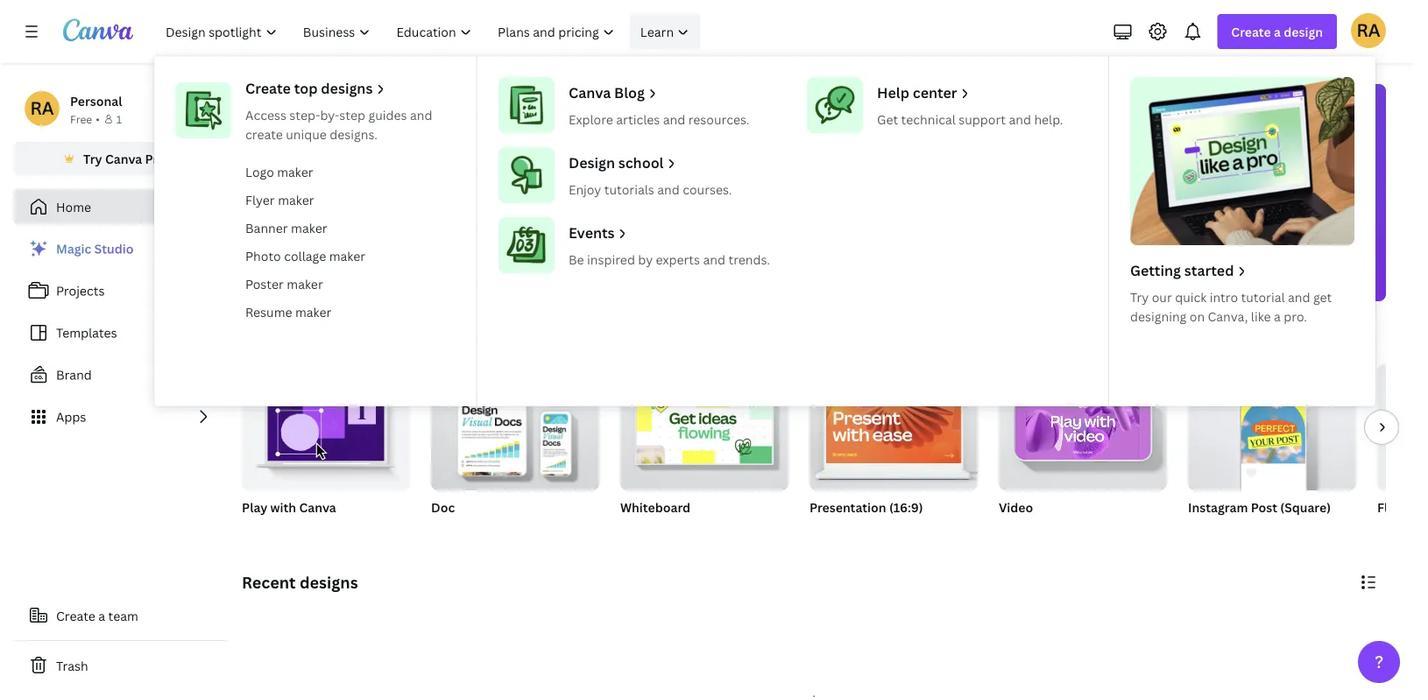 Task type: describe. For each thing, give the bounding box(es) containing it.
access
[[245, 106, 286, 123]]

instagram
[[1188, 499, 1248, 516]]

tutorials
[[604, 181, 654, 198]]

docs
[[507, 273, 532, 287]]

enjoy
[[569, 181, 601, 198]]

doc
[[431, 499, 455, 516]]

learn menu
[[154, 56, 1376, 407]]

list containing magic studio
[[14, 231, 228, 435]]

group for doc
[[431, 365, 599, 491]]

resources.
[[688, 111, 750, 128]]

started
[[1185, 261, 1234, 280]]

designing
[[1130, 308, 1187, 325]]

(
[[1411, 499, 1414, 516]]

whiteboard
[[620, 499, 691, 516]]

explore
[[569, 111, 613, 128]]

docs button
[[499, 210, 541, 301]]

intro
[[1210, 289, 1238, 305]]

flyer maker
[[245, 191, 314, 208]]

1920
[[810, 522, 835, 536]]

create a team button
[[14, 599, 228, 634]]

flyer for flyer (
[[1378, 499, 1408, 516]]

free
[[70, 112, 92, 126]]

and up the presentations
[[703, 251, 726, 268]]

be inspired by experts and trends.
[[569, 251, 770, 268]]

create a design
[[1232, 23, 1323, 40]]

logo
[[245, 163, 274, 180]]

1 vertical spatial design
[[812, 104, 901, 142]]

•
[[96, 112, 100, 126]]

ruby anderson image for ruby anderson "element"
[[25, 91, 60, 126]]

technical
[[901, 111, 956, 128]]

trash link
[[14, 648, 228, 684]]

maker for banner maker
[[291, 220, 327, 236]]

presentation
[[810, 499, 886, 516]]

our
[[1152, 289, 1172, 305]]

designs inside the learn menu
[[321, 79, 373, 98]]

presentation (16:9) 1920 × 1080 px
[[810, 499, 923, 536]]

create a team
[[56, 608, 138, 624]]

step-
[[289, 106, 320, 123]]

(16:9)
[[889, 499, 923, 516]]

websites
[[1085, 273, 1132, 287]]

support
[[959, 111, 1006, 128]]

flyer for flyer maker
[[245, 191, 275, 208]]

be
[[569, 251, 584, 268]]

design
[[569, 153, 615, 172]]

ruby anderson image for ruby anderson icon
[[1351, 13, 1386, 48]]

group for whiteboard
[[620, 365, 789, 491]]

and right articles
[[663, 111, 685, 128]]

try our quick intro tutorial and get designing on canva, like a pro.
[[1130, 289, 1332, 325]]

ruby anderson image
[[1351, 13, 1386, 48]]

by-
[[320, 106, 339, 123]]

banner
[[245, 220, 288, 236]]

templates
[[56, 325, 117, 341]]

group for instagram post (square)
[[1188, 365, 1357, 491]]

presentation (16:9) group
[[810, 365, 978, 538]]

apps
[[56, 409, 86, 425]]

free •
[[70, 112, 100, 126]]

create a design button
[[1218, 14, 1337, 49]]

instagram post (square) group
[[1188, 365, 1357, 538]]

access step-by-step guides and create unique designs.
[[245, 106, 432, 142]]

canva inside the learn menu
[[569, 83, 611, 102]]

quick
[[1175, 289, 1207, 305]]

home
[[56, 198, 91, 215]]

resume
[[245, 304, 292, 320]]

photo collage maker link
[[238, 242, 463, 270]]

personal
[[70, 92, 122, 109]]

by
[[638, 251, 653, 268]]

banner maker link
[[238, 214, 463, 242]]

flyer (
[[1378, 499, 1414, 516]]

pro.
[[1284, 308, 1307, 325]]

try canva pro
[[83, 150, 166, 167]]

a for design
[[1274, 23, 1281, 40]]

recent designs
[[242, 572, 358, 593]]

center
[[913, 83, 957, 102]]

group for presentation (16:9)
[[810, 365, 978, 491]]

projects
[[56, 283, 105, 299]]

pro
[[145, 150, 166, 167]]

on
[[1190, 308, 1205, 325]]

and inside try our quick intro tutorial and get designing on canva, like a pro.
[[1288, 289, 1311, 305]]

top
[[294, 79, 318, 98]]

step
[[339, 106, 365, 123]]

get
[[877, 111, 898, 128]]

resume maker link
[[238, 298, 463, 326]]

studio
[[94, 241, 134, 257]]

enjoy tutorials and courses.
[[569, 181, 732, 198]]

courses.
[[683, 181, 732, 198]]

tutorial
[[1241, 289, 1285, 305]]

articles
[[616, 111, 660, 128]]

play with canva
[[242, 499, 336, 516]]

play with canva group
[[242, 365, 410, 517]]

try for try our quick intro tutorial and get designing on canva, like a pro.
[[1130, 289, 1149, 305]]

blog
[[614, 83, 645, 102]]



Task type: locate. For each thing, give the bounding box(es) containing it.
0 horizontal spatial try
[[83, 150, 102, 167]]

canva inside button
[[105, 150, 142, 167]]

1 vertical spatial try
[[1130, 289, 1149, 305]]

4 group from the left
[[999, 365, 1167, 491]]

1 horizontal spatial try
[[1130, 289, 1149, 305]]

events
[[569, 223, 615, 242]]

designs up step
[[321, 79, 373, 98]]

collage
[[284, 248, 326, 264]]

try down "•"
[[83, 150, 102, 167]]

maker up banner maker on the left top of page
[[278, 191, 314, 208]]

learn button
[[630, 14, 701, 49]]

try
[[83, 150, 102, 167], [1130, 289, 1149, 305]]

canva inside group
[[299, 499, 336, 516]]

canva,
[[1208, 308, 1248, 325]]

create for create top designs
[[245, 79, 291, 98]]

websites button
[[1085, 210, 1132, 301]]

maker for resume maker
[[295, 304, 332, 320]]

group for flyer (
[[1378, 365, 1414, 491]]

getting started
[[1130, 261, 1234, 280]]

1 horizontal spatial create
[[245, 79, 291, 98]]

0 vertical spatial ruby anderson image
[[1351, 13, 1386, 48]]

maker for logo maker
[[277, 163, 313, 180]]

and left help. at the right top of the page
[[1009, 111, 1031, 128]]

doc group
[[431, 365, 599, 538]]

1 vertical spatial flyer
[[1378, 499, 1408, 516]]

canva up explore
[[569, 83, 611, 102]]

try canva pro button
[[14, 142, 228, 175]]

2 horizontal spatial create
[[1232, 23, 1271, 40]]

templates link
[[14, 315, 228, 351]]

brand link
[[14, 358, 228, 393]]

banner maker
[[245, 220, 327, 236]]

school
[[618, 153, 664, 172]]

0 horizontal spatial ruby anderson image
[[25, 91, 60, 126]]

what
[[623, 104, 697, 142]]

trash
[[56, 658, 88, 674]]

0 vertical spatial design
[[1284, 23, 1323, 40]]

ruby anderson image
[[1351, 13, 1386, 48], [25, 91, 60, 126]]

1 vertical spatial canva
[[105, 150, 142, 167]]

resume maker
[[245, 304, 332, 320]]

(square)
[[1281, 499, 1331, 516]]

maker for poster maker
[[287, 276, 323, 292]]

flyer maker link
[[238, 186, 463, 214]]

logo maker link
[[238, 158, 463, 186]]

magic studio link
[[14, 231, 228, 266]]

home link
[[14, 189, 228, 224]]

0 horizontal spatial canva
[[105, 150, 142, 167]]

a inside button
[[98, 608, 105, 624]]

a
[[1274, 23, 1281, 40], [1274, 308, 1281, 325], [98, 608, 105, 624]]

None search field
[[551, 163, 1077, 198]]

with
[[270, 499, 296, 516]]

0 horizontal spatial create
[[56, 608, 95, 624]]

ruby anderson element
[[25, 91, 60, 126]]

create inside dropdown button
[[1232, 23, 1271, 40]]

canva right with on the left bottom of page
[[299, 499, 336, 516]]

create for create a team
[[56, 608, 95, 624]]

create inside button
[[56, 608, 95, 624]]

unique
[[286, 126, 327, 142]]

create top designs
[[245, 79, 373, 98]]

0 horizontal spatial flyer
[[245, 191, 275, 208]]

maker down the collage
[[287, 276, 323, 292]]

maker up flyer maker
[[277, 163, 313, 180]]

presentations
[[680, 273, 751, 287]]

designs right recent
[[300, 572, 358, 593]]

poster maker link
[[238, 270, 463, 298]]

video
[[999, 499, 1033, 516]]

1 horizontal spatial design
[[1284, 23, 1323, 40]]

play
[[242, 499, 267, 516]]

photo collage maker
[[245, 248, 366, 264]]

more
[[1193, 273, 1220, 287]]

and inside access step-by-step guides and create unique designs.
[[410, 106, 432, 123]]

2 vertical spatial canva
[[299, 499, 336, 516]]

canva left the pro on the top left
[[105, 150, 142, 167]]

design
[[1284, 23, 1323, 40], [812, 104, 901, 142]]

px
[[874, 522, 886, 536]]

flyer (portrait 8.5 × 11 in) group
[[1378, 365, 1414, 538]]

0 vertical spatial flyer
[[245, 191, 275, 208]]

like
[[1251, 308, 1271, 325]]

6 group from the left
[[1378, 365, 1414, 491]]

flyer inside group
[[1378, 499, 1408, 516]]

instagram post (square)
[[1188, 499, 1331, 516]]

will
[[703, 104, 748, 142]]

1080
[[845, 522, 872, 536]]

1 vertical spatial ruby anderson image
[[25, 91, 60, 126]]

1 horizontal spatial canva
[[299, 499, 336, 516]]

you
[[754, 104, 806, 142]]

learn
[[640, 23, 674, 40]]

today?
[[907, 104, 1005, 142]]

maker up photo collage maker
[[291, 220, 327, 236]]

0 vertical spatial try
[[83, 150, 102, 167]]

create
[[245, 126, 283, 142]]

and up pro.
[[1288, 289, 1311, 305]]

0 vertical spatial designs
[[321, 79, 373, 98]]

try inside button
[[83, 150, 102, 167]]

flyer down logo
[[245, 191, 275, 208]]

magic
[[56, 241, 91, 257]]

video group
[[999, 365, 1167, 538]]

0 horizontal spatial design
[[812, 104, 901, 142]]

flyer inside the learn menu
[[245, 191, 275, 208]]

maker
[[277, 163, 313, 180], [278, 191, 314, 208], [291, 220, 327, 236], [329, 248, 366, 264], [287, 276, 323, 292], [295, 304, 332, 320]]

flyer
[[245, 191, 275, 208], [1378, 499, 1408, 516]]

maker for flyer maker
[[278, 191, 314, 208]]

help.
[[1034, 111, 1063, 128]]

and down "school"
[[657, 181, 680, 198]]

designs
[[321, 79, 373, 98], [300, 572, 358, 593]]

design inside dropdown button
[[1284, 23, 1323, 40]]

photo
[[245, 248, 281, 264]]

inspired
[[587, 251, 635, 268]]

poster maker
[[245, 276, 323, 292]]

magic studio
[[56, 241, 134, 257]]

explore articles and resources.
[[569, 111, 750, 128]]

try inside try our quick intro tutorial and get designing on canva, like a pro.
[[1130, 289, 1149, 305]]

0 vertical spatial a
[[1274, 23, 1281, 40]]

group
[[431, 365, 599, 491], [620, 365, 789, 491], [810, 365, 978, 491], [999, 365, 1167, 491], [1188, 365, 1357, 491], [1378, 365, 1414, 491]]

0 vertical spatial create
[[1232, 23, 1271, 40]]

canva
[[569, 83, 611, 102], [105, 150, 142, 167], [299, 499, 336, 516]]

group for video
[[999, 365, 1167, 491]]

whiteboard group
[[620, 365, 789, 538]]

create inside the learn menu
[[245, 79, 291, 98]]

get
[[1314, 289, 1332, 305]]

1 group from the left
[[431, 365, 599, 491]]

5 group from the left
[[1188, 365, 1357, 491]]

2 horizontal spatial canva
[[569, 83, 611, 102]]

try left our
[[1130, 289, 1149, 305]]

1 horizontal spatial flyer
[[1378, 499, 1408, 516]]

ra button
[[1351, 13, 1386, 48]]

1 horizontal spatial ruby anderson image
[[1351, 13, 1386, 48]]

a inside dropdown button
[[1274, 23, 1281, 40]]

create for create a design
[[1232, 23, 1271, 40]]

a inside try our quick intro tutorial and get designing on canva, like a pro.
[[1274, 308, 1281, 325]]

create
[[1232, 23, 1271, 40], [245, 79, 291, 98], [56, 608, 95, 624]]

1 vertical spatial a
[[1274, 308, 1281, 325]]

design school
[[569, 153, 664, 172]]

maker down the poster maker
[[295, 304, 332, 320]]

logo maker
[[245, 163, 313, 180]]

3 group from the left
[[810, 365, 978, 491]]

projects link
[[14, 273, 228, 308]]

help center
[[877, 83, 957, 102]]

maker up poster maker link
[[329, 248, 366, 264]]

designs.
[[330, 126, 378, 142]]

post
[[1251, 499, 1278, 516]]

2 vertical spatial a
[[98, 608, 105, 624]]

1 vertical spatial designs
[[300, 572, 358, 593]]

0 vertical spatial canva
[[569, 83, 611, 102]]

try for try canva pro
[[83, 150, 102, 167]]

design left ruby anderson icon
[[1284, 23, 1323, 40]]

2 group from the left
[[620, 365, 789, 491]]

and right guides
[[410, 106, 432, 123]]

a for team
[[98, 608, 105, 624]]

experts
[[656, 251, 700, 268]]

1 vertical spatial create
[[245, 79, 291, 98]]

recent
[[242, 572, 296, 593]]

list
[[14, 231, 228, 435]]

1
[[116, 112, 122, 126]]

design down 'help'
[[812, 104, 901, 142]]

flyer left (
[[1378, 499, 1408, 516]]

2 vertical spatial create
[[56, 608, 95, 624]]

top level navigation element
[[154, 14, 1376, 407]]

poster
[[245, 276, 284, 292]]



Task type: vqa. For each thing, say whether or not it's contained in the screenshot.
scratch at the top of the page
no



